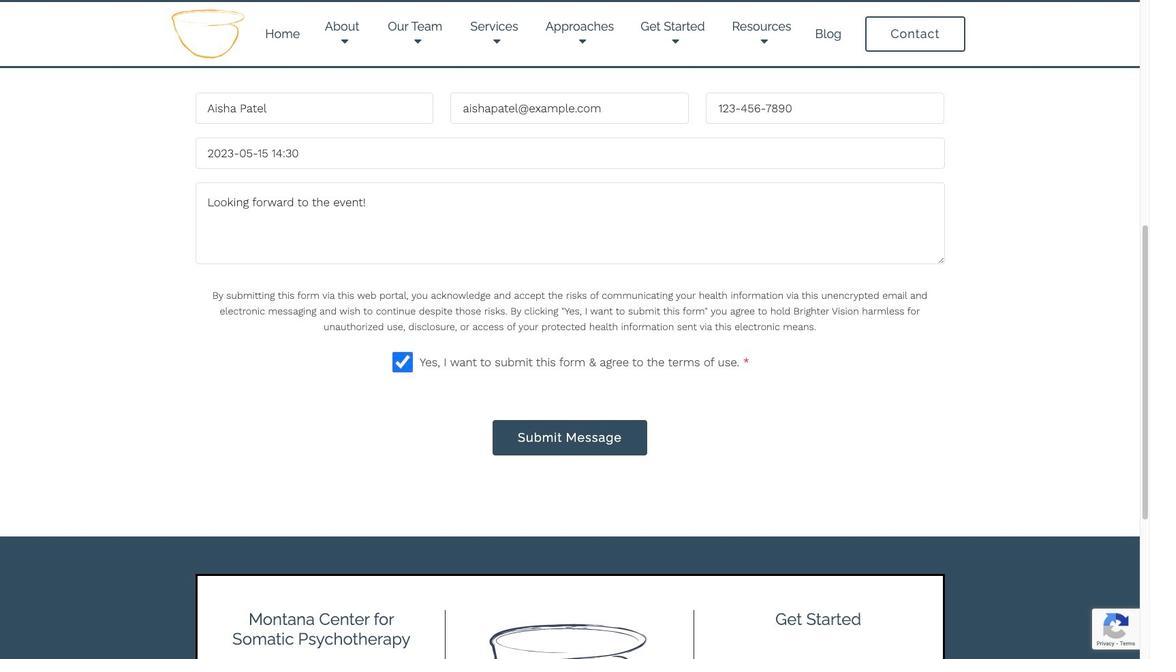 Task type: vqa. For each thing, say whether or not it's contained in the screenshot.
Checkbox on the bottom
yes



Task type: describe. For each thing, give the bounding box(es) containing it.
Email email field
[[451, 93, 689, 124]]

Comment or Message text field
[[195, 183, 945, 264]]

Name text field
[[195, 93, 434, 124]]

phone alt image
[[493, 35, 505, 47]]



Task type: locate. For each thing, give the bounding box(es) containing it.
envelope image
[[302, 35, 314, 47]]

Preferred Date & Time text field
[[195, 138, 945, 169]]

Phone text field
[[706, 93, 945, 124]]

logo image
[[168, 7, 248, 61]]

None checkbox
[[393, 352, 413, 373]]



